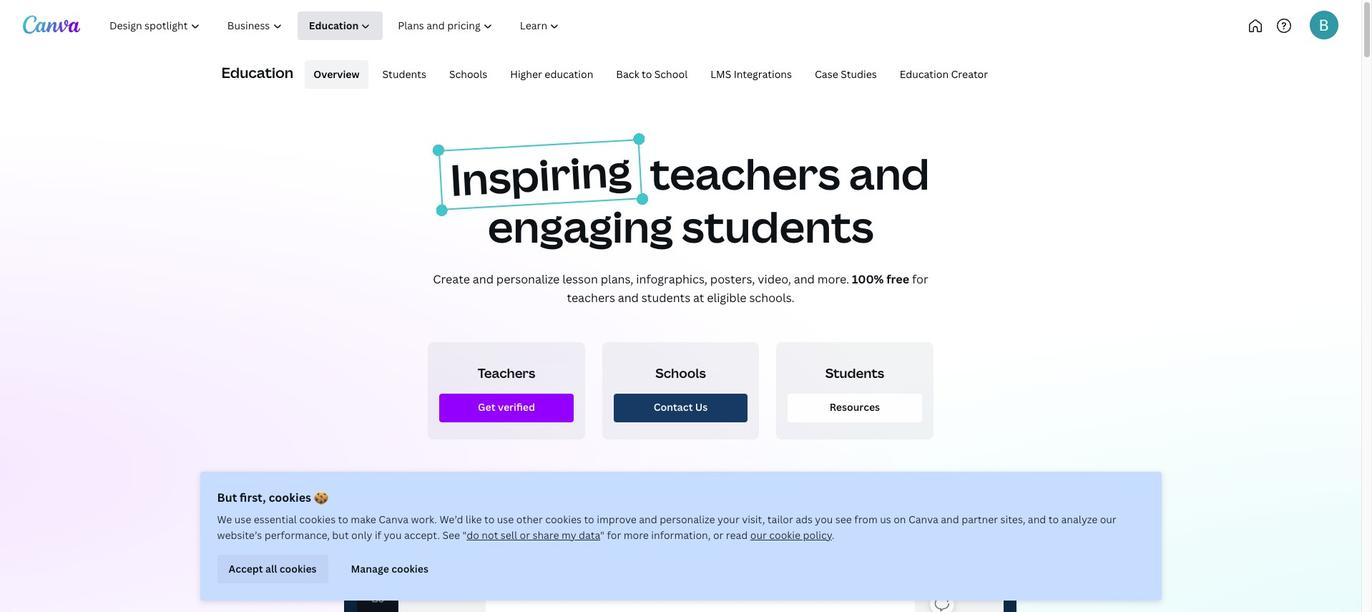 Task type: vqa. For each thing, say whether or not it's contained in the screenshot.
improve
yes



Task type: locate. For each thing, give the bounding box(es) containing it.
cookies down accept. at the bottom
[[392, 562, 429, 575]]

1 vertical spatial students
[[826, 364, 885, 382]]

sites,
[[1001, 513, 1026, 526]]

0 horizontal spatial canva
[[379, 513, 409, 526]]

to
[[642, 67, 652, 81], [338, 513, 349, 526], [485, 513, 495, 526], [584, 513, 595, 526], [1049, 513, 1060, 526]]

students
[[682, 197, 874, 256], [642, 290, 691, 305]]

1 horizontal spatial you
[[816, 513, 834, 526]]

1 horizontal spatial or
[[714, 528, 724, 542]]

integrations
[[734, 67, 792, 81]]

1 horizontal spatial teachers
[[650, 144, 841, 203]]

you up policy
[[816, 513, 834, 526]]

to up data
[[584, 513, 595, 526]]

plans,
[[601, 271, 634, 287]]

1 horizontal spatial our
[[1101, 513, 1117, 526]]

personalize up information,
[[660, 513, 715, 526]]

you right "if"
[[384, 528, 402, 542]]

schools link
[[441, 60, 496, 89]]

partner
[[962, 513, 999, 526]]

1 horizontal spatial personalize
[[660, 513, 715, 526]]

our right analyze
[[1101, 513, 1117, 526]]

see
[[836, 513, 852, 526]]

to right back
[[642, 67, 652, 81]]

" inside 'we use essential cookies to make canva work. we'd like to use other cookies to improve and personalize your visit, tailor ads you see from us on canva and partner sites, and to analyze our website's performance, but only if you accept. see "'
[[463, 528, 467, 542]]

0 vertical spatial personalize
[[497, 271, 560, 287]]

back
[[617, 67, 640, 81]]

0 horizontal spatial use
[[235, 513, 252, 526]]

for
[[913, 271, 929, 287], [607, 528, 622, 542]]

personalize left lesson
[[497, 271, 560, 287]]

manage cookies
[[351, 562, 429, 575]]

inspiring
[[449, 140, 633, 209]]

1 vertical spatial for
[[607, 528, 622, 542]]

lms integrations
[[711, 67, 792, 81]]

our inside 'we use essential cookies to make canva work. we'd like to use other cookies to improve and personalize your visit, tailor ads you see from us on canva and partner sites, and to analyze our website's performance, but only if you accept. see "'
[[1101, 513, 1117, 526]]

0 vertical spatial schools
[[449, 67, 488, 81]]

other
[[517, 513, 543, 526]]

our cookie policy link
[[751, 528, 832, 542]]

0 horizontal spatial personalize
[[497, 271, 560, 287]]

1 vertical spatial our
[[751, 528, 767, 542]]

"
[[463, 528, 467, 542], [601, 528, 605, 542]]

cookies
[[269, 490, 311, 505], [299, 513, 336, 526], [546, 513, 582, 526], [280, 562, 317, 575], [392, 562, 429, 575]]

and inside for teachers and students at eligible schools.
[[618, 290, 639, 305]]

1 horizontal spatial use
[[497, 513, 514, 526]]

our
[[1101, 513, 1117, 526], [751, 528, 767, 542]]

1 horizontal spatial schools
[[656, 364, 706, 382]]

to up but
[[338, 513, 349, 526]]

1 horizontal spatial students
[[826, 364, 885, 382]]

canva right on
[[909, 513, 939, 526]]

schools.
[[750, 290, 795, 305]]

or
[[520, 528, 530, 542], [714, 528, 724, 542]]

use
[[235, 513, 252, 526], [497, 513, 514, 526]]

0 vertical spatial our
[[1101, 513, 1117, 526]]

" right see
[[463, 528, 467, 542]]

use up sell
[[497, 513, 514, 526]]

engaging
[[488, 197, 674, 256]]

work.
[[411, 513, 437, 526]]

0 horizontal spatial you
[[384, 528, 402, 542]]

1 vertical spatial teachers
[[567, 290, 616, 305]]

you
[[816, 513, 834, 526], [384, 528, 402, 542]]

" down improve
[[601, 528, 605, 542]]

students down 'create and personalize lesson plans, infographics, posters, video, and more. 100% free'
[[642, 290, 691, 305]]

read
[[726, 528, 748, 542]]

manage cookies button
[[340, 555, 440, 583]]

education for education creator
[[900, 67, 949, 81]]

our down visit,
[[751, 528, 767, 542]]

or right sell
[[520, 528, 530, 542]]

2 canva from the left
[[909, 513, 939, 526]]

1 horizontal spatial education
[[900, 67, 949, 81]]

for inside for teachers and students at eligible schools.
[[913, 271, 929, 287]]

100%
[[853, 271, 884, 287]]

or left read
[[714, 528, 724, 542]]

top level navigation element
[[97, 11, 621, 40]]

and
[[850, 144, 930, 203], [473, 271, 494, 287], [794, 271, 815, 287], [618, 290, 639, 305], [639, 513, 658, 526], [942, 513, 960, 526], [1029, 513, 1047, 526]]

case studies
[[815, 67, 877, 81]]

1 horizontal spatial "
[[601, 528, 605, 542]]

0 vertical spatial teachers
[[650, 144, 841, 203]]

1 " from the left
[[463, 528, 467, 542]]

accept
[[229, 562, 263, 575]]

use up website's
[[235, 513, 252, 526]]

.
[[832, 528, 835, 542]]

data
[[579, 528, 601, 542]]

teachers inside for teachers and students at eligible schools.
[[567, 290, 616, 305]]

canva
[[379, 513, 409, 526], [909, 513, 939, 526]]

policy
[[804, 528, 832, 542]]

cookies right all
[[280, 562, 317, 575]]

0 vertical spatial students
[[383, 67, 427, 81]]

students up the video,
[[682, 197, 874, 256]]

personalize inside 'we use essential cookies to make canva work. we'd like to use other cookies to improve and personalize your visit, tailor ads you see from us on canva and partner sites, and to analyze our website's performance, but only if you accept. see "'
[[660, 513, 715, 526]]

education inside menu bar
[[900, 67, 949, 81]]

education
[[545, 67, 594, 81]]

0 horizontal spatial teachers
[[567, 290, 616, 305]]

from
[[855, 513, 878, 526]]

2 " from the left
[[601, 528, 605, 542]]

at
[[694, 290, 705, 305]]

my
[[562, 528, 577, 542]]

overview
[[314, 67, 360, 81]]

cookies up essential
[[269, 490, 311, 505]]

1 horizontal spatial canva
[[909, 513, 939, 526]]

accept all cookies
[[229, 562, 317, 575]]

only
[[352, 528, 373, 542]]

1 canva from the left
[[379, 513, 409, 526]]

0 horizontal spatial or
[[520, 528, 530, 542]]

ads
[[796, 513, 813, 526]]

engaging students
[[488, 197, 874, 256]]

1 vertical spatial students
[[642, 290, 691, 305]]

back to school link
[[608, 60, 697, 89]]

create and personalize lesson plans, infographics, posters, video, and more. 100% free
[[433, 271, 910, 287]]

teachers
[[650, 144, 841, 203], [567, 290, 616, 305]]

0 horizontal spatial our
[[751, 528, 767, 542]]

1 horizontal spatial for
[[913, 271, 929, 287]]

create
[[433, 271, 470, 287]]

students
[[383, 67, 427, 81], [826, 364, 885, 382]]

cookies up my
[[546, 513, 582, 526]]

lesson
[[563, 271, 598, 287]]

for right free
[[913, 271, 929, 287]]

teachers
[[478, 364, 536, 382]]

0 vertical spatial for
[[913, 271, 929, 287]]

0 horizontal spatial education
[[222, 63, 294, 82]]

website's
[[217, 528, 262, 542]]

for down improve
[[607, 528, 622, 542]]

eligible
[[707, 290, 747, 305]]

0 horizontal spatial students
[[383, 67, 427, 81]]

0 horizontal spatial "
[[463, 528, 467, 542]]

personalize
[[497, 271, 560, 287], [660, 513, 715, 526]]

1 vertical spatial personalize
[[660, 513, 715, 526]]

but
[[332, 528, 349, 542]]

if
[[375, 528, 382, 542]]

schools
[[449, 67, 488, 81], [656, 364, 706, 382]]

menu bar
[[299, 60, 997, 89]]

manage
[[351, 562, 389, 575]]

canva up "if"
[[379, 513, 409, 526]]



Task type: describe. For each thing, give the bounding box(es) containing it.
menu bar containing overview
[[299, 60, 997, 89]]

infographics,
[[637, 271, 708, 287]]

1 or from the left
[[520, 528, 530, 542]]

education for education
[[222, 63, 294, 82]]

analyze
[[1062, 513, 1098, 526]]

1 vertical spatial you
[[384, 528, 402, 542]]

more.
[[818, 271, 850, 287]]

cookies down 🍪
[[299, 513, 336, 526]]

education creator
[[900, 67, 989, 81]]

share
[[533, 528, 559, 542]]

studies
[[841, 67, 877, 81]]

1 use from the left
[[235, 513, 252, 526]]

see
[[443, 528, 460, 542]]

free
[[887, 271, 910, 287]]

we'd
[[440, 513, 463, 526]]

performance,
[[265, 528, 330, 542]]

information,
[[652, 528, 711, 542]]

case
[[815, 67, 839, 81]]

accept.
[[404, 528, 440, 542]]

lms
[[711, 67, 732, 81]]

sell
[[501, 528, 518, 542]]

like
[[466, 513, 482, 526]]

0 vertical spatial you
[[816, 513, 834, 526]]

your
[[718, 513, 740, 526]]

0 horizontal spatial for
[[607, 528, 622, 542]]

do
[[467, 528, 480, 542]]

tailor
[[768, 513, 794, 526]]

0 horizontal spatial schools
[[449, 67, 488, 81]]

first,
[[240, 490, 266, 505]]

on
[[894, 513, 907, 526]]

essential
[[254, 513, 297, 526]]

overview link
[[305, 60, 368, 89]]

students inside 'students' link
[[383, 67, 427, 81]]

more
[[624, 528, 649, 542]]

video,
[[758, 271, 792, 287]]

we use essential cookies to make canva work. we'd like to use other cookies to improve and personalize your visit, tailor ads you see from us on canva and partner sites, and to analyze our website's performance, but only if you accept. see "
[[217, 513, 1117, 542]]

students inside for teachers and students at eligible schools.
[[642, 290, 691, 305]]

not
[[482, 528, 499, 542]]

2 use from the left
[[497, 513, 514, 526]]

0 vertical spatial students
[[682, 197, 874, 256]]

improve
[[597, 513, 637, 526]]

to left analyze
[[1049, 513, 1060, 526]]

but first, cookies 🍪
[[217, 490, 328, 505]]

for teachers and students at eligible schools.
[[567, 271, 929, 305]]

teachers and
[[650, 144, 930, 203]]

education creator link
[[892, 60, 997, 89]]

1 vertical spatial schools
[[656, 364, 706, 382]]

students link
[[374, 60, 435, 89]]

make
[[351, 513, 376, 526]]

all
[[266, 562, 277, 575]]

to right like on the bottom of the page
[[485, 513, 495, 526]]

higher education
[[511, 67, 594, 81]]

visit,
[[742, 513, 766, 526]]

2 or from the left
[[714, 528, 724, 542]]

higher education link
[[502, 60, 602, 89]]

higher
[[511, 67, 543, 81]]

we
[[217, 513, 232, 526]]

🍪
[[314, 490, 328, 505]]

school
[[655, 67, 688, 81]]

but
[[217, 490, 237, 505]]

do not sell or share my data link
[[467, 528, 601, 542]]

case studies link
[[807, 60, 886, 89]]

cookie
[[770, 528, 801, 542]]

lms integrations link
[[702, 60, 801, 89]]

back to school
[[617, 67, 688, 81]]

posters,
[[711, 271, 756, 287]]

us
[[881, 513, 892, 526]]

to inside menu bar
[[642, 67, 652, 81]]

do not sell or share my data " for more information, or read our cookie policy .
[[467, 528, 835, 542]]

accept all cookies button
[[217, 555, 328, 583]]

creator
[[952, 67, 989, 81]]



